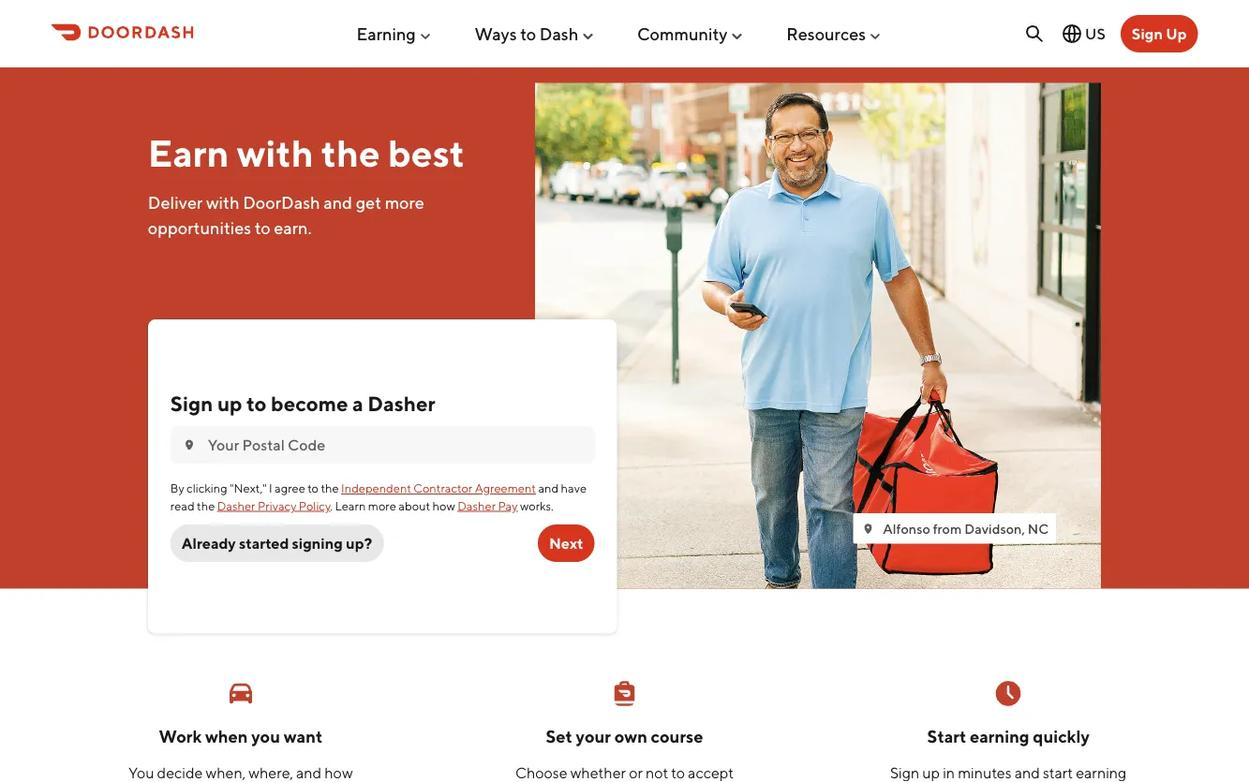 Task type: vqa. For each thing, say whether or not it's contained in the screenshot.
Next
yes



Task type: locate. For each thing, give the bounding box(es) containing it.
sign left up
[[1132, 25, 1163, 43]]

and left get
[[323, 192, 352, 212]]

when,
[[206, 764, 246, 782]]

nc
[[1028, 521, 1049, 536]]

privacy
[[258, 499, 297, 513]]

sign inside sign up button
[[1132, 25, 1163, 43]]

more
[[385, 192, 424, 212], [368, 499, 396, 513]]

you
[[128, 764, 154, 782]]

0 horizontal spatial dasher
[[217, 499, 255, 513]]

dasher pay link
[[458, 499, 518, 513]]

1 vertical spatial how
[[324, 764, 353, 782]]

up inside sign up in minutes and start earning
[[922, 764, 940, 782]]

.
[[330, 499, 333, 513]]

us
[[1085, 25, 1106, 43]]

location pin image left alfonso
[[861, 521, 876, 536]]

to right not
[[671, 764, 685, 782]]

up?
[[346, 535, 372, 552]]

earning up sign up in minutes and start earning
[[970, 727, 1030, 747]]

and have read the
[[170, 481, 587, 513]]

0 vertical spatial up
[[217, 391, 242, 415]]

0 horizontal spatial earning
[[970, 727, 1030, 747]]

own
[[614, 727, 647, 747]]

read
[[170, 499, 195, 513]]

have
[[561, 481, 587, 496]]

already
[[182, 535, 236, 552]]

not
[[646, 764, 668, 782]]

with up opportunities
[[206, 192, 239, 212]]

work when you want
[[159, 727, 323, 747]]

to left dash
[[520, 24, 536, 44]]

0 vertical spatial with
[[237, 131, 314, 175]]

1 vertical spatial earning
[[1076, 764, 1127, 782]]

to inside the choose whether or not to accept
[[671, 764, 685, 782]]

or
[[629, 764, 643, 782]]

earn.
[[274, 217, 312, 238]]

2 vertical spatial the
[[197, 499, 215, 513]]

with
[[237, 131, 314, 175], [206, 192, 239, 212]]

and inside sign up in minutes and start earning
[[1014, 764, 1040, 782]]

1 vertical spatial location pin image
[[861, 521, 876, 536]]

1 horizontal spatial location pin image
[[861, 521, 876, 536]]

independent contractor agreement link
[[341, 481, 536, 496]]

and down want
[[296, 764, 322, 782]]

the
[[321, 131, 380, 175], [321, 481, 339, 496], [197, 499, 215, 513]]

agreement
[[475, 481, 536, 496]]

up left 'become'
[[217, 391, 242, 415]]

to up policy
[[308, 481, 319, 496]]

more inside the "deliver with doordash and get more opportunities to earn."
[[385, 192, 424, 212]]

how inside you decide when, where, and how
[[324, 764, 353, 782]]

where,
[[249, 764, 293, 782]]

0 horizontal spatial sign
[[170, 391, 213, 415]]

with up doordash
[[237, 131, 314, 175]]

1 horizontal spatial earning
[[1076, 764, 1127, 782]]

up
[[217, 391, 242, 415], [922, 764, 940, 782]]

globe line image
[[1061, 22, 1083, 45]]

order hotbag fill image
[[610, 679, 640, 709]]

0 horizontal spatial up
[[217, 391, 242, 415]]

0 vertical spatial the
[[321, 131, 380, 175]]

contractor
[[414, 481, 473, 496]]

1 vertical spatial sign
[[170, 391, 213, 415]]

earning inside sign up in minutes and start earning
[[1076, 764, 1127, 782]]

dasher down "next,"
[[217, 499, 255, 513]]

pay
[[498, 499, 518, 513]]

2 horizontal spatial dasher
[[458, 499, 496, 513]]

location pin image up by
[[182, 438, 197, 453]]

up left in
[[922, 764, 940, 782]]

2 vertical spatial sign
[[890, 764, 919, 782]]

and
[[323, 192, 352, 212], [538, 481, 559, 496], [296, 764, 322, 782], [1014, 764, 1040, 782]]

the down clicking
[[197, 499, 215, 513]]

next
[[549, 535, 583, 552]]

decide
[[157, 764, 203, 782]]

dasher privacy policy link
[[217, 499, 330, 513]]

to
[[520, 24, 536, 44], [255, 217, 271, 238], [247, 391, 267, 415], [308, 481, 319, 496], [671, 764, 685, 782]]

i
[[269, 481, 272, 496]]

become
[[271, 391, 348, 415]]

and inside and have read the
[[538, 481, 559, 496]]

works.
[[520, 499, 554, 513]]

the up .
[[321, 481, 339, 496]]

1 vertical spatial the
[[321, 481, 339, 496]]

by clicking "next," i agree to the independent contractor agreement
[[170, 481, 536, 496]]

start
[[927, 727, 966, 747]]

sign left in
[[890, 764, 919, 782]]

how right where,
[[324, 764, 353, 782]]

your
[[576, 727, 611, 747]]

quickly
[[1033, 727, 1090, 747]]

alfonso from davidson, nc image
[[535, 83, 1101, 589]]

sign up by
[[170, 391, 213, 415]]

how
[[433, 499, 455, 513], [324, 764, 353, 782]]

1 horizontal spatial dasher
[[368, 391, 435, 415]]

1 horizontal spatial up
[[922, 764, 940, 782]]

sign
[[1132, 25, 1163, 43], [170, 391, 213, 415], [890, 764, 919, 782]]

0 vertical spatial more
[[385, 192, 424, 212]]

earning right start
[[1076, 764, 1127, 782]]

0 vertical spatial sign
[[1132, 25, 1163, 43]]

ways to dash
[[475, 24, 578, 44]]

1 vertical spatial more
[[368, 499, 396, 513]]

2 horizontal spatial sign
[[1132, 25, 1163, 43]]

independent
[[341, 481, 411, 496]]

sign inside sign up in minutes and start earning
[[890, 764, 919, 782]]

time fill image
[[993, 679, 1023, 709]]

1 horizontal spatial sign
[[890, 764, 919, 782]]

"next,"
[[230, 481, 267, 496]]

0 vertical spatial location pin image
[[182, 438, 197, 453]]

dasher
[[368, 391, 435, 415], [217, 499, 255, 513], [458, 499, 496, 513]]

community link
[[637, 16, 744, 51]]

more right get
[[385, 192, 424, 212]]

and up works.
[[538, 481, 559, 496]]

set
[[546, 727, 572, 747]]

0 horizontal spatial how
[[324, 764, 353, 782]]

set your own course
[[546, 727, 703, 747]]

davidson,
[[964, 521, 1025, 536]]

dasher up your postal code text field
[[368, 391, 435, 415]]

the up get
[[321, 131, 380, 175]]

ways
[[475, 24, 517, 44]]

and inside you decide when, where, and how
[[296, 764, 322, 782]]

how down contractor
[[433, 499, 455, 513]]

1 vertical spatial up
[[922, 764, 940, 782]]

with inside the "deliver with doordash and get more opportunities to earn."
[[206, 192, 239, 212]]

Your Postal Code text field
[[208, 435, 583, 456]]

about
[[399, 499, 430, 513]]

up for in
[[922, 764, 940, 782]]

to left the "earn." at the top of page
[[255, 217, 271, 238]]

dasher left pay
[[458, 499, 496, 513]]

more down independent at bottom left
[[368, 499, 396, 513]]

earn with the best
[[148, 131, 465, 175]]

choose
[[515, 764, 567, 782]]

earning
[[970, 727, 1030, 747], [1076, 764, 1127, 782]]

course
[[651, 727, 703, 747]]

1 vertical spatial with
[[206, 192, 239, 212]]

in
[[943, 764, 955, 782]]

choose whether or not to accept
[[505, 764, 744, 782]]

location pin image
[[182, 438, 197, 453], [861, 521, 876, 536]]

and left start
[[1014, 764, 1040, 782]]

0 vertical spatial how
[[433, 499, 455, 513]]



Task type: describe. For each thing, give the bounding box(es) containing it.
already started signing up?
[[182, 535, 372, 552]]

0 vertical spatial earning
[[970, 727, 1030, 747]]

opportunities
[[148, 217, 251, 238]]

community
[[637, 24, 728, 44]]

alfonso from davidson, nc
[[883, 521, 1049, 536]]

learn
[[335, 499, 366, 513]]

to inside the "deliver with doordash and get more opportunities to earn."
[[255, 217, 271, 238]]

sign up button
[[1121, 15, 1198, 52]]

deliver
[[148, 192, 203, 212]]

dasher privacy policy . learn more about how dasher pay works.
[[217, 499, 554, 513]]

0 horizontal spatial location pin image
[[182, 438, 197, 453]]

doordash
[[243, 192, 320, 212]]

clicking
[[187, 481, 227, 496]]

more for get
[[385, 192, 424, 212]]

when
[[205, 727, 248, 747]]

up for to
[[217, 391, 242, 415]]

from
[[933, 521, 962, 536]]

minutes
[[958, 764, 1012, 782]]

the inside and have read the
[[197, 499, 215, 513]]

get
[[356, 192, 381, 212]]

sign for sign up to become a dasher
[[170, 391, 213, 415]]

sign for sign up in minutes and start earning
[[890, 764, 919, 782]]

resources link
[[786, 16, 883, 51]]

earn
[[148, 131, 229, 175]]

resources
[[786, 24, 866, 44]]

a
[[352, 391, 363, 415]]

vehicle car image
[[226, 679, 256, 709]]

start earning quickly
[[927, 727, 1090, 747]]

best
[[388, 131, 465, 175]]

work
[[159, 727, 202, 747]]

up
[[1166, 25, 1187, 43]]

next button
[[538, 525, 595, 562]]

earning
[[356, 24, 416, 44]]

sign up to become a dasher
[[170, 391, 435, 415]]

start
[[1043, 764, 1073, 782]]

deliver with doordash and get more opportunities to earn.
[[148, 192, 424, 238]]

you decide when, where, and how
[[114, 764, 368, 782]]

more for learn
[[368, 499, 396, 513]]

1 horizontal spatial how
[[433, 499, 455, 513]]

and inside the "deliver with doordash and get more opportunities to earn."
[[323, 192, 352, 212]]

sign for sign up
[[1132, 25, 1163, 43]]

policy
[[299, 499, 330, 513]]

to left 'become'
[[247, 391, 267, 415]]

alfonso
[[883, 521, 930, 536]]

by
[[170, 481, 184, 496]]

signing
[[292, 535, 343, 552]]

want
[[284, 727, 323, 747]]

whether
[[570, 764, 626, 782]]

sign up in minutes and start earning
[[886, 764, 1131, 782]]

accept
[[688, 764, 734, 782]]

dash
[[539, 24, 578, 44]]

you
[[251, 727, 280, 747]]

with for doordash
[[206, 192, 239, 212]]

started
[[239, 535, 289, 552]]

with for the
[[237, 131, 314, 175]]

agree
[[275, 481, 305, 496]]

ways to dash link
[[475, 16, 595, 51]]

sign up
[[1132, 25, 1187, 43]]

already started signing up? button
[[170, 525, 384, 562]]

earning link
[[356, 16, 433, 51]]



